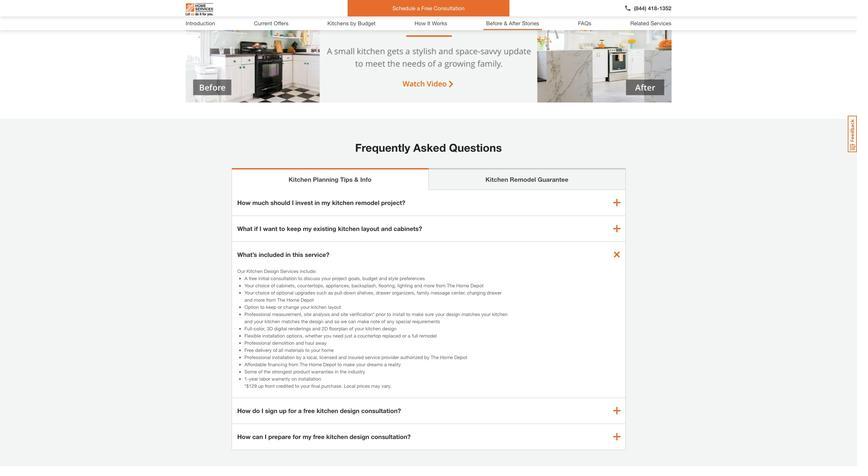 Task type: locate. For each thing, give the bounding box(es) containing it.
0 horizontal spatial remodel
[[356, 199, 380, 207]]

installation down all
[[272, 355, 295, 361]]

the left industry
[[340, 369, 347, 375]]

2 horizontal spatial kitchen
[[486, 176, 508, 183]]

1 vertical spatial make
[[358, 319, 369, 325]]

1 horizontal spatial remodel
[[420, 333, 437, 339]]

free inside the our kitchen design services include: a free initial consultation to discuss your project goals, budget and style preferences your choice of cabinets, countertops, appliances, backsplash, flooring, lighting and more from the home depot your choice of optional upgrades such as pull-down shelves, drawer organizers, family message center, charging drawer and more from the home depot option to keep or change your kitchen layout professional measurement, site analysis and site verification* prior to install to make sure your design matches your kitchen and your kitchen matches the design and so we can make note of any special requirements full-color, 3d digital renderings and 2d floorplan of your kitchen design flexible installation options, whether you need just a countertop replaced or a full remodel professional demolition and haul away free delivery of all materials to your home professional installation by a local, licensed and insured service provider authorized by the home depot affordable financing from the home depot to make your dreams a reality some of the strongest product warranties in the industry 1-year labor warranty on installation *$129 up front credited to your final purchase. local prices may vary.
[[249, 276, 257, 282]]

i left invest
[[292, 199, 294, 207]]

initial
[[258, 276, 269, 282]]

1 horizontal spatial make
[[358, 319, 369, 325]]

1 vertical spatial choice
[[256, 290, 270, 296]]

stories
[[522, 20, 539, 26]]

installation down 3d
[[262, 333, 285, 339]]

matches down measurement,
[[282, 319, 300, 325]]

1 vertical spatial in
[[286, 251, 291, 259]]

0 horizontal spatial up
[[258, 384, 264, 389]]

1 your from the top
[[245, 283, 254, 289]]

1 horizontal spatial more
[[424, 283, 435, 289]]

0 vertical spatial my
[[322, 199, 331, 207]]

2 vertical spatial in
[[335, 369, 339, 375]]

before and after small kitchen remodel with white cabinetry, waterfall countertop and open shelving image
[[186, 1, 672, 103]]

i right if
[[260, 225, 261, 233]]

in right invest
[[315, 199, 320, 207]]

the up "labor"
[[264, 369, 271, 375]]

local
[[344, 384, 356, 389]]

what if i want to keep my existing kitchen layout and cabinets?
[[237, 225, 422, 233]]

how much should i invest in my kitchen remodel project?
[[237, 199, 406, 207]]

goals,
[[348, 276, 361, 282]]

affordable
[[245, 362, 267, 368]]

& left info at top left
[[355, 176, 359, 183]]

free
[[422, 5, 432, 11], [245, 348, 254, 354]]

your left project
[[322, 276, 331, 282]]

1 vertical spatial free
[[245, 348, 254, 354]]

schedule
[[393, 5, 416, 11]]

by down the materials
[[296, 355, 302, 361]]

up right sign on the bottom of the page
[[279, 408, 287, 415]]

and up family
[[414, 283, 423, 289]]

0 vertical spatial your
[[245, 283, 254, 289]]

my right prepare
[[303, 434, 312, 441]]

keep up measurement,
[[266, 305, 276, 310]]

discuss
[[304, 276, 320, 282]]

1-
[[245, 376, 249, 382]]

on
[[292, 376, 297, 382]]

the up product
[[300, 362, 308, 368]]

your up option on the bottom of page
[[245, 290, 254, 296]]

in
[[315, 199, 320, 207], [286, 251, 291, 259], [335, 369, 339, 375]]

remodel
[[356, 199, 380, 207], [420, 333, 437, 339]]

1 vertical spatial free
[[304, 408, 315, 415]]

0 vertical spatial can
[[348, 319, 356, 325]]

0 horizontal spatial site
[[304, 312, 312, 318]]

can right we
[[348, 319, 356, 325]]

1 vertical spatial services
[[280, 269, 299, 274]]

by right 'authorized'
[[424, 355, 430, 361]]

remodel right full
[[420, 333, 437, 339]]

the right 'authorized'
[[431, 355, 439, 361]]

free inside 'button'
[[422, 5, 432, 11]]

by left budget
[[350, 20, 356, 26]]

1 vertical spatial consultation?
[[371, 434, 411, 441]]

0 vertical spatial installation
[[262, 333, 285, 339]]

i
[[292, 199, 294, 207], [260, 225, 261, 233], [262, 408, 264, 415], [265, 434, 267, 441]]

requirements
[[412, 319, 440, 325]]

options,
[[287, 333, 304, 339]]

2 professional from the top
[[245, 341, 271, 346]]

1 vertical spatial remodel
[[420, 333, 437, 339]]

0 horizontal spatial in
[[286, 251, 291, 259]]

authorized
[[401, 355, 423, 361]]

1 vertical spatial installation
[[272, 355, 295, 361]]

0 horizontal spatial services
[[280, 269, 299, 274]]

schedule a free consultation button
[[348, 0, 510, 16]]

1 horizontal spatial from
[[289, 362, 299, 368]]

the up the renderings
[[301, 319, 308, 325]]

choice
[[256, 283, 270, 289], [256, 290, 270, 296]]

0 vertical spatial from
[[436, 283, 446, 289]]

0 horizontal spatial kitchen
[[247, 269, 263, 274]]

1 horizontal spatial keep
[[287, 225, 301, 233]]

professional up affordable
[[245, 355, 271, 361]]

my
[[322, 199, 331, 207], [303, 225, 312, 233], [303, 434, 312, 441]]

keep
[[287, 225, 301, 233], [266, 305, 276, 310]]

1 vertical spatial for
[[293, 434, 301, 441]]

of left any
[[382, 319, 386, 325]]

i left prepare
[[265, 434, 267, 441]]

2 vertical spatial professional
[[245, 355, 271, 361]]

1 vertical spatial layout
[[328, 305, 341, 310]]

free
[[249, 276, 257, 282], [304, 408, 315, 415], [313, 434, 325, 441]]

your down a
[[245, 283, 254, 289]]

kitchen
[[332, 199, 354, 207], [338, 225, 360, 233], [311, 305, 327, 310], [492, 312, 508, 318], [265, 319, 280, 325], [366, 326, 381, 332], [317, 408, 338, 415], [326, 434, 348, 441]]

prior
[[376, 312, 386, 318]]

all
[[279, 348, 283, 354]]

free right a
[[249, 276, 257, 282]]

the down optional
[[277, 297, 285, 303]]

site left 'analysis'
[[304, 312, 312, 318]]

2 your from the top
[[245, 290, 254, 296]]

free down how do i sign up for a free kitchen design consultation?
[[313, 434, 325, 441]]

more up family
[[424, 283, 435, 289]]

0 horizontal spatial more
[[254, 297, 265, 303]]

to
[[279, 225, 285, 233], [298, 276, 303, 282], [260, 305, 265, 310], [387, 312, 391, 318], [406, 312, 411, 318], [305, 348, 310, 354], [338, 362, 342, 368], [295, 384, 299, 389]]

1 horizontal spatial layout
[[362, 225, 379, 233]]

site up we
[[341, 312, 348, 318]]

2 horizontal spatial by
[[424, 355, 430, 361]]

0 vertical spatial make
[[412, 312, 424, 318]]

0 vertical spatial for
[[288, 408, 297, 415]]

can
[[348, 319, 356, 325], [252, 434, 263, 441]]

0 vertical spatial free
[[249, 276, 257, 282]]

schedule a free consultation
[[393, 5, 465, 11]]

appliances,
[[326, 283, 350, 289]]

keep inside the our kitchen design services include: a free initial consultation to discuss your project goals, budget and style preferences your choice of cabinets, countertops, appliances, backsplash, flooring, lighting and more from the home depot your choice of optional upgrades such as pull-down shelves, drawer organizers, family message center, charging drawer and more from the home depot option to keep or change your kitchen layout professional measurement, site analysis and site verification* prior to install to make sure your design matches your kitchen and your kitchen matches the design and so we can make note of any special requirements full-color, 3d digital renderings and 2d floorplan of your kitchen design flexible installation options, whether you need just a countertop replaced or a full remodel professional demolition and haul away free delivery of all materials to your home professional installation by a local, licensed and insured service provider authorized by the home depot affordable financing from the home depot to make your dreams a reality some of the strongest product warranties in the industry 1-year labor warranty on installation *$129 up front credited to your final purchase. local prices may vary.
[[266, 305, 276, 310]]

install
[[393, 312, 405, 318]]

away
[[316, 341, 327, 346]]

1 horizontal spatial &
[[504, 20, 508, 26]]

warranty
[[272, 376, 290, 382]]

home
[[322, 348, 334, 354]]

0 horizontal spatial matches
[[282, 319, 300, 325]]

2 vertical spatial make
[[343, 362, 355, 368]]

need
[[333, 333, 344, 339]]

0 horizontal spatial layout
[[328, 305, 341, 310]]

upgrades
[[295, 290, 315, 296]]

strongest
[[272, 369, 292, 375]]

kitchen up invest
[[289, 176, 311, 183]]

home
[[457, 283, 469, 289], [287, 297, 300, 303], [440, 355, 453, 361], [309, 362, 322, 368]]

remodel down info at top left
[[356, 199, 380, 207]]

or left full
[[402, 333, 407, 339]]

of
[[271, 283, 275, 289], [271, 290, 275, 296], [382, 319, 386, 325], [349, 326, 354, 332], [273, 348, 277, 354], [258, 369, 263, 375]]

change
[[284, 305, 299, 310]]

before & after stories
[[487, 20, 539, 26]]

from up measurement,
[[266, 297, 276, 303]]

my right invest
[[322, 199, 331, 207]]

services up consultation
[[280, 269, 299, 274]]

or up measurement,
[[278, 305, 282, 310]]

0 vertical spatial layout
[[362, 225, 379, 233]]

free up 'it'
[[422, 5, 432, 11]]

and left the so
[[325, 319, 333, 325]]

message
[[431, 290, 450, 296]]

vary.
[[382, 384, 392, 389]]

drawer down flooring,
[[376, 290, 391, 296]]

0 horizontal spatial the
[[264, 369, 271, 375]]

guarantee
[[538, 176, 569, 183]]

1 vertical spatial keep
[[266, 305, 276, 310]]

a right schedule
[[417, 5, 420, 11]]

0 horizontal spatial keep
[[266, 305, 276, 310]]

my left existing
[[303, 225, 312, 233]]

a
[[245, 276, 248, 282]]

0 vertical spatial services
[[651, 20, 672, 26]]

1 horizontal spatial up
[[279, 408, 287, 415]]

0 horizontal spatial or
[[278, 305, 282, 310]]

1 horizontal spatial can
[[348, 319, 356, 325]]

0 vertical spatial choice
[[256, 283, 270, 289]]

0 horizontal spatial &
[[355, 176, 359, 183]]

how it works
[[415, 20, 448, 26]]

1 horizontal spatial kitchen
[[289, 176, 311, 183]]

0 vertical spatial free
[[422, 5, 432, 11]]

i right do
[[262, 408, 264, 415]]

warranties
[[311, 369, 334, 375]]

how for how it works
[[415, 20, 426, 26]]

free left delivery
[[245, 348, 254, 354]]

make down insured
[[343, 362, 355, 368]]

tips
[[340, 176, 353, 183]]

matches
[[462, 312, 480, 318], [282, 319, 300, 325]]

layout
[[362, 225, 379, 233], [328, 305, 341, 310]]

measurement,
[[272, 312, 303, 318]]

2 site from the left
[[341, 312, 348, 318]]

0 vertical spatial in
[[315, 199, 320, 207]]

1 horizontal spatial drawer
[[487, 290, 502, 296]]

2 horizontal spatial the
[[340, 369, 347, 375]]

2 vertical spatial free
[[313, 434, 325, 441]]

1 vertical spatial professional
[[245, 341, 271, 346]]

can left prepare
[[252, 434, 263, 441]]

in right warranties
[[335, 369, 339, 375]]

for right prepare
[[293, 434, 301, 441]]

1 vertical spatial can
[[252, 434, 263, 441]]

0 horizontal spatial drawer
[[376, 290, 391, 296]]

0 vertical spatial keep
[[287, 225, 301, 233]]

1 horizontal spatial site
[[341, 312, 348, 318]]

professional
[[245, 312, 271, 318], [245, 341, 271, 346], [245, 355, 271, 361]]

0 horizontal spatial free
[[245, 348, 254, 354]]

1 professional from the top
[[245, 312, 271, 318]]

frequently asked questions
[[355, 141, 502, 154]]

1 vertical spatial &
[[355, 176, 359, 183]]

1 vertical spatial my
[[303, 225, 312, 233]]

for right sign on the bottom of the page
[[288, 408, 297, 415]]

want
[[263, 225, 278, 233]]

drawer right charging
[[487, 290, 502, 296]]

1 vertical spatial or
[[402, 333, 407, 339]]

kitchen left remodel
[[486, 176, 508, 183]]

0 vertical spatial matches
[[462, 312, 480, 318]]

installation up final
[[298, 376, 321, 382]]

0 vertical spatial up
[[258, 384, 264, 389]]

kitchen for kitchen remodel guarantee
[[486, 176, 508, 183]]

offers
[[274, 20, 289, 26]]

your right sure
[[436, 312, 445, 318]]

note
[[371, 319, 380, 325]]

1 choice from the top
[[256, 283, 270, 289]]

0 vertical spatial or
[[278, 305, 282, 310]]

more up option on the bottom of page
[[254, 297, 265, 303]]

asked
[[414, 141, 446, 154]]

kitchen up a
[[247, 269, 263, 274]]

the
[[447, 283, 455, 289], [277, 297, 285, 303], [431, 355, 439, 361], [300, 362, 308, 368]]

current offers
[[254, 20, 289, 26]]

in left this
[[286, 251, 291, 259]]

1 horizontal spatial or
[[402, 333, 407, 339]]

2d
[[322, 326, 328, 332]]

professional down option on the bottom of page
[[245, 312, 271, 318]]

make up requirements
[[412, 312, 424, 318]]

services
[[651, 20, 672, 26], [280, 269, 299, 274]]

0 horizontal spatial make
[[343, 362, 355, 368]]

matches down charging
[[462, 312, 480, 318]]

0 vertical spatial &
[[504, 20, 508, 26]]

kitchens
[[328, 20, 349, 26]]

include:
[[300, 269, 317, 274]]

i for prepare
[[265, 434, 267, 441]]

any
[[387, 319, 395, 325]]

from up message
[[436, 283, 446, 289]]

1 vertical spatial more
[[254, 297, 265, 303]]

&
[[504, 20, 508, 26], [355, 176, 359, 183]]

countertops,
[[297, 283, 325, 289]]

up
[[258, 384, 264, 389], [279, 408, 287, 415]]

1 horizontal spatial services
[[651, 20, 672, 26]]

1 vertical spatial from
[[266, 297, 276, 303]]

and up option on the bottom of page
[[245, 297, 253, 303]]

0 vertical spatial professional
[[245, 312, 271, 318]]

1 horizontal spatial the
[[301, 319, 308, 325]]

up down "labor"
[[258, 384, 264, 389]]

kitchen for kitchen planning tips & info
[[289, 176, 311, 183]]

1 drawer from the left
[[376, 290, 391, 296]]

1 horizontal spatial free
[[422, 5, 432, 11]]

(844) 418-1352
[[634, 5, 672, 11]]

1 horizontal spatial matches
[[462, 312, 480, 318]]

services down 1352
[[651, 20, 672, 26]]

your up color,
[[254, 319, 263, 325]]

consultation?
[[361, 408, 401, 415], [371, 434, 411, 441]]

free down final
[[304, 408, 315, 415]]

professional down flexible
[[245, 341, 271, 346]]

budget
[[363, 276, 378, 282]]

faqs
[[578, 20, 592, 26]]

or
[[278, 305, 282, 310], [402, 333, 407, 339]]

free for a
[[249, 276, 257, 282]]

& left after
[[504, 20, 508, 26]]

the
[[301, 319, 308, 325], [264, 369, 271, 375], [340, 369, 347, 375]]

kitchen
[[289, 176, 311, 183], [486, 176, 508, 183], [247, 269, 263, 274]]

service?
[[305, 251, 330, 259]]

make down verification*
[[358, 319, 369, 325]]

1 vertical spatial your
[[245, 290, 254, 296]]

included
[[259, 251, 284, 259]]

1 horizontal spatial by
[[350, 20, 356, 26]]

and up whether on the left
[[313, 326, 321, 332]]

1 horizontal spatial in
[[315, 199, 320, 207]]

our kitchen design services include: a free initial consultation to discuss your project goals, budget and style preferences your choice of cabinets, countertops, appliances, backsplash, flooring, lighting and more from the home depot your choice of optional upgrades such as pull-down shelves, drawer organizers, family message center, charging drawer and more from the home depot option to keep or change your kitchen layout professional measurement, site analysis and site verification* prior to install to make sure your design matches your kitchen and your kitchen matches the design and so we can make note of any special requirements full-color, 3d digital renderings and 2d floorplan of your kitchen design flexible installation options, whether you need just a countertop replaced or a full remodel professional demolition and haul away free delivery of all materials to your home professional installation by a local, licensed and insured service provider authorized by the home depot affordable financing from the home depot to make your dreams a reality some of the strongest product warranties in the industry 1-year labor warranty on installation *$129 up front credited to your final purchase. local prices may vary.
[[237, 269, 508, 389]]

your
[[245, 283, 254, 289], [245, 290, 254, 296]]

2 vertical spatial from
[[289, 362, 299, 368]]

2 horizontal spatial in
[[335, 369, 339, 375]]

our
[[237, 269, 245, 274]]

from up product
[[289, 362, 299, 368]]

keep right want
[[287, 225, 301, 233]]



Task type: describe. For each thing, give the bounding box(es) containing it.
a left full
[[408, 333, 411, 339]]

licensed
[[320, 355, 337, 361]]

some
[[245, 369, 257, 375]]

i for sign
[[262, 408, 264, 415]]

2 vertical spatial installation
[[298, 376, 321, 382]]

your up countertop
[[355, 326, 364, 332]]

after
[[509, 20, 521, 26]]

purchase.
[[322, 384, 343, 389]]

countertop
[[358, 333, 381, 339]]

0 horizontal spatial by
[[296, 355, 302, 361]]

final
[[311, 384, 320, 389]]

color,
[[254, 326, 266, 332]]

your down charging
[[482, 312, 491, 318]]

of left all
[[273, 348, 277, 354]]

local,
[[307, 355, 318, 361]]

labor
[[260, 376, 270, 382]]

0 vertical spatial consultation?
[[361, 408, 401, 415]]

of down consultation
[[271, 283, 275, 289]]

demolition
[[272, 341, 295, 346]]

dreams
[[367, 362, 383, 368]]

i for want
[[260, 225, 261, 233]]

up inside the our kitchen design services include: a free initial consultation to discuss your project goals, budget and style preferences your choice of cabinets, countertops, appliances, backsplash, flooring, lighting and more from the home depot your choice of optional upgrades such as pull-down shelves, drawer organizers, family message center, charging drawer and more from the home depot option to keep or change your kitchen layout professional measurement, site analysis and site verification* prior to install to make sure your design matches your kitchen and your kitchen matches the design and so we can make note of any special requirements full-color, 3d digital renderings and 2d floorplan of your kitchen design flexible installation options, whether you need just a countertop replaced or a full remodel professional demolition and haul away free delivery of all materials to your home professional installation by a local, licensed and insured service provider authorized by the home depot affordable financing from the home depot to make your dreams a reality some of the strongest product warranties in the industry 1-year labor warranty on installation *$129 up front credited to your final purchase. local prices may vary.
[[258, 384, 264, 389]]

2 choice from the top
[[256, 290, 270, 296]]

free inside the our kitchen design services include: a free initial consultation to discuss your project goals, budget and style preferences your choice of cabinets, countertops, appliances, backsplash, flooring, lighting and more from the home depot your choice of optional upgrades such as pull-down shelves, drawer organizers, family message center, charging drawer and more from the home depot option to keep or change your kitchen layout professional measurement, site analysis and site verification* prior to install to make sure your design matches your kitchen and your kitchen matches the design and so we can make note of any special requirements full-color, 3d digital renderings and 2d floorplan of your kitchen design flexible installation options, whether you need just a countertop replaced or a full remodel professional demolition and haul away free delivery of all materials to your home professional installation by a local, licensed and insured service provider authorized by the home depot affordable financing from the home depot to make your dreams a reality some of the strongest product warranties in the industry 1-year labor warranty on installation *$129 up front credited to your final purchase. local prices may vary.
[[245, 348, 254, 354]]

such
[[317, 290, 327, 296]]

my for existing
[[303, 225, 312, 233]]

what's included in this service?
[[237, 251, 330, 259]]

and up full-
[[245, 319, 253, 325]]

in inside the our kitchen design services include: a free initial consultation to discuss your project goals, budget and style preferences your choice of cabinets, countertops, appliances, backsplash, flooring, lighting and more from the home depot your choice of optional upgrades such as pull-down shelves, drawer organizers, family message center, charging drawer and more from the home depot option to keep or change your kitchen layout professional measurement, site analysis and site verification* prior to install to make sure your design matches your kitchen and your kitchen matches the design and so we can make note of any special requirements full-color, 3d digital renderings and 2d floorplan of your kitchen design flexible installation options, whether you need just a countertop replaced or a full remodel professional demolition and haul away free delivery of all materials to your home professional installation by a local, licensed and insured service provider authorized by the home depot affordable financing from the home depot to make your dreams a reality some of the strongest product warranties in the industry 1-year labor warranty on installation *$129 up front credited to your final purchase. local prices may vary.
[[335, 369, 339, 375]]

reality
[[388, 362, 401, 368]]

year
[[249, 376, 258, 382]]

full
[[412, 333, 418, 339]]

financing
[[268, 362, 287, 368]]

layout inside the our kitchen design services include: a free initial consultation to discuss your project goals, budget and style preferences your choice of cabinets, countertops, appliances, backsplash, flooring, lighting and more from the home depot your choice of optional upgrades such as pull-down shelves, drawer organizers, family message center, charging drawer and more from the home depot option to keep or change your kitchen layout professional measurement, site analysis and site verification* prior to install to make sure your design matches your kitchen and your kitchen matches the design and so we can make note of any special requirements full-color, 3d digital renderings and 2d floorplan of your kitchen design flexible installation options, whether you need just a countertop replaced or a full remodel professional demolition and haul away free delivery of all materials to your home professional installation by a local, licensed and insured service provider authorized by the home depot affordable financing from the home depot to make your dreams a reality some of the strongest product warranties in the industry 1-year labor warranty on installation *$129 up front credited to your final purchase. local prices may vary.
[[328, 305, 341, 310]]

your up local,
[[311, 348, 321, 354]]

prices
[[357, 384, 370, 389]]

and left cabinets?
[[381, 225, 392, 233]]

kitchen inside the our kitchen design services include: a free initial consultation to discuss your project goals, budget and style preferences your choice of cabinets, countertops, appliances, backsplash, flooring, lighting and more from the home depot your choice of optional upgrades such as pull-down shelves, drawer organizers, family message center, charging drawer and more from the home depot option to keep or change your kitchen layout professional measurement, site analysis and site verification* prior to install to make sure your design matches your kitchen and your kitchen matches the design and so we can make note of any special requirements full-color, 3d digital renderings and 2d floorplan of your kitchen design flexible installation options, whether you need just a countertop replaced or a full remodel professional demolition and haul away free delivery of all materials to your home professional installation by a local, licensed and insured service provider authorized by the home depot affordable financing from the home depot to make your dreams a reality some of the strongest product warranties in the industry 1-year labor warranty on installation *$129 up front credited to your final purchase. local prices may vary.
[[247, 269, 263, 274]]

so
[[334, 319, 340, 325]]

what
[[237, 225, 253, 233]]

kitchen remodel guarantee
[[486, 176, 569, 183]]

replaced
[[383, 333, 401, 339]]

and down options,
[[296, 341, 304, 346]]

we
[[341, 319, 347, 325]]

design
[[264, 269, 279, 274]]

and up flooring,
[[379, 276, 387, 282]]

0 vertical spatial remodel
[[356, 199, 380, 207]]

service
[[365, 355, 380, 361]]

just
[[345, 333, 353, 339]]

do
[[252, 408, 260, 415]]

cabinets,
[[277, 283, 296, 289]]

0 vertical spatial more
[[424, 283, 435, 289]]

whether
[[305, 333, 322, 339]]

of up just
[[349, 326, 354, 332]]

how for how much should i invest in my kitchen remodel project?
[[237, 199, 251, 207]]

1 vertical spatial up
[[279, 408, 287, 415]]

*$129
[[245, 384, 257, 389]]

lighting
[[398, 283, 413, 289]]

family
[[417, 290, 430, 296]]

2 vertical spatial my
[[303, 434, 312, 441]]

current
[[254, 20, 272, 26]]

0 horizontal spatial can
[[252, 434, 263, 441]]

front
[[265, 384, 275, 389]]

free for my
[[313, 434, 325, 441]]

feedback link image
[[848, 116, 858, 153]]

provider
[[382, 355, 399, 361]]

shelves,
[[357, 290, 375, 296]]

of left optional
[[271, 290, 275, 296]]

how for how can i prepare for my free kitchen design consultation?
[[237, 434, 251, 441]]

1 vertical spatial matches
[[282, 319, 300, 325]]

a left local,
[[303, 355, 306, 361]]

analysis
[[313, 312, 330, 318]]

2 drawer from the left
[[487, 290, 502, 296]]

the up center,
[[447, 283, 455, 289]]

it
[[428, 20, 431, 26]]

credited
[[276, 384, 294, 389]]

your left final
[[301, 384, 310, 389]]

what's
[[237, 251, 257, 259]]

organizers,
[[392, 290, 416, 296]]

optional
[[277, 290, 294, 296]]

do it for you logo image
[[186, 0, 213, 19]]

before
[[487, 20, 503, 26]]

0 horizontal spatial from
[[266, 297, 276, 303]]

remodel inside the our kitchen design services include: a free initial consultation to discuss your project goals, budget and style preferences your choice of cabinets, countertops, appliances, backsplash, flooring, lighting and more from the home depot your choice of optional upgrades such as pull-down shelves, drawer organizers, family message center, charging drawer and more from the home depot option to keep or change your kitchen layout professional measurement, site analysis and site verification* prior to install to make sure your design matches your kitchen and your kitchen matches the design and so we can make note of any special requirements full-color, 3d digital renderings and 2d floorplan of your kitchen design flexible installation options, whether you need just a countertop replaced or a full remodel professional demolition and haul away free delivery of all materials to your home professional installation by a local, licensed and insured service provider authorized by the home depot affordable financing from the home depot to make your dreams a reality some of the strongest product warranties in the industry 1-year labor warranty on installation *$129 up front credited to your final purchase. local prices may vary.
[[420, 333, 437, 339]]

of up "labor"
[[258, 369, 263, 375]]

if
[[254, 225, 258, 233]]

preferences
[[400, 276, 425, 282]]

a down provider
[[384, 362, 387, 368]]

and left insured
[[339, 355, 347, 361]]

you
[[324, 333, 332, 339]]

down
[[344, 290, 356, 296]]

works
[[432, 20, 448, 26]]

center,
[[452, 290, 466, 296]]

1 site from the left
[[304, 312, 312, 318]]

3 professional from the top
[[245, 355, 271, 361]]

this
[[293, 251, 303, 259]]

planning
[[313, 176, 339, 183]]

can inside the our kitchen design services include: a free initial consultation to discuss your project goals, budget and style preferences your choice of cabinets, countertops, appliances, backsplash, flooring, lighting and more from the home depot your choice of optional upgrades such as pull-down shelves, drawer organizers, family message center, charging drawer and more from the home depot option to keep or change your kitchen layout professional measurement, site analysis and site verification* prior to install to make sure your design matches your kitchen and your kitchen matches the design and so we can make note of any special requirements full-color, 3d digital renderings and 2d floorplan of your kitchen design flexible installation options, whether you need just a countertop replaced or a full remodel professional demolition and haul away free delivery of all materials to your home professional installation by a local, licensed and insured service provider authorized by the home depot affordable financing from the home depot to make your dreams a reality some of the strongest product warranties in the industry 1-year labor warranty on installation *$129 up front credited to your final purchase. local prices may vary.
[[348, 319, 356, 325]]

(844) 418-1352 link
[[625, 4, 672, 12]]

related
[[631, 20, 649, 26]]

sign
[[265, 408, 278, 415]]

introduction
[[186, 20, 215, 26]]

budget
[[358, 20, 376, 26]]

flexible
[[245, 333, 261, 339]]

product
[[293, 369, 310, 375]]

a right just
[[354, 333, 356, 339]]

should
[[271, 199, 290, 207]]

a inside schedule a free consultation 'button'
[[417, 5, 420, 11]]

2 horizontal spatial from
[[436, 283, 446, 289]]

2 horizontal spatial make
[[412, 312, 424, 318]]

may
[[371, 384, 380, 389]]

option
[[245, 305, 259, 310]]

a right sign on the bottom of the page
[[298, 408, 302, 415]]

haul
[[305, 341, 314, 346]]

much
[[252, 199, 269, 207]]

how do i sign up for a free kitchen design consultation?
[[237, 408, 401, 415]]

backsplash,
[[352, 283, 378, 289]]

3d
[[267, 326, 273, 332]]

and up the so
[[331, 312, 340, 318]]

sure
[[425, 312, 434, 318]]

my for kitchen
[[322, 199, 331, 207]]

how for how do i sign up for a free kitchen design consultation?
[[237, 408, 251, 415]]

your up industry
[[356, 362, 366, 368]]

services inside the our kitchen design services include: a free initial consultation to discuss your project goals, budget and style preferences your choice of cabinets, countertops, appliances, backsplash, flooring, lighting and more from the home depot your choice of optional upgrades such as pull-down shelves, drawer organizers, family message center, charging drawer and more from the home depot option to keep or change your kitchen layout professional measurement, site analysis and site verification* prior to install to make sure your design matches your kitchen and your kitchen matches the design and so we can make note of any special requirements full-color, 3d digital renderings and 2d floorplan of your kitchen design flexible installation options, whether you need just a countertop replaced or a full remodel professional demolition and haul away free delivery of all materials to your home professional installation by a local, licensed and insured service provider authorized by the home depot affordable financing from the home depot to make your dreams a reality some of the strongest product warranties in the industry 1-year labor warranty on installation *$129 up front credited to your final purchase. local prices may vary.
[[280, 269, 299, 274]]

your right change
[[301, 305, 310, 310]]

pull-
[[335, 290, 344, 296]]



Task type: vqa. For each thing, say whether or not it's contained in the screenshot.
the Free
yes



